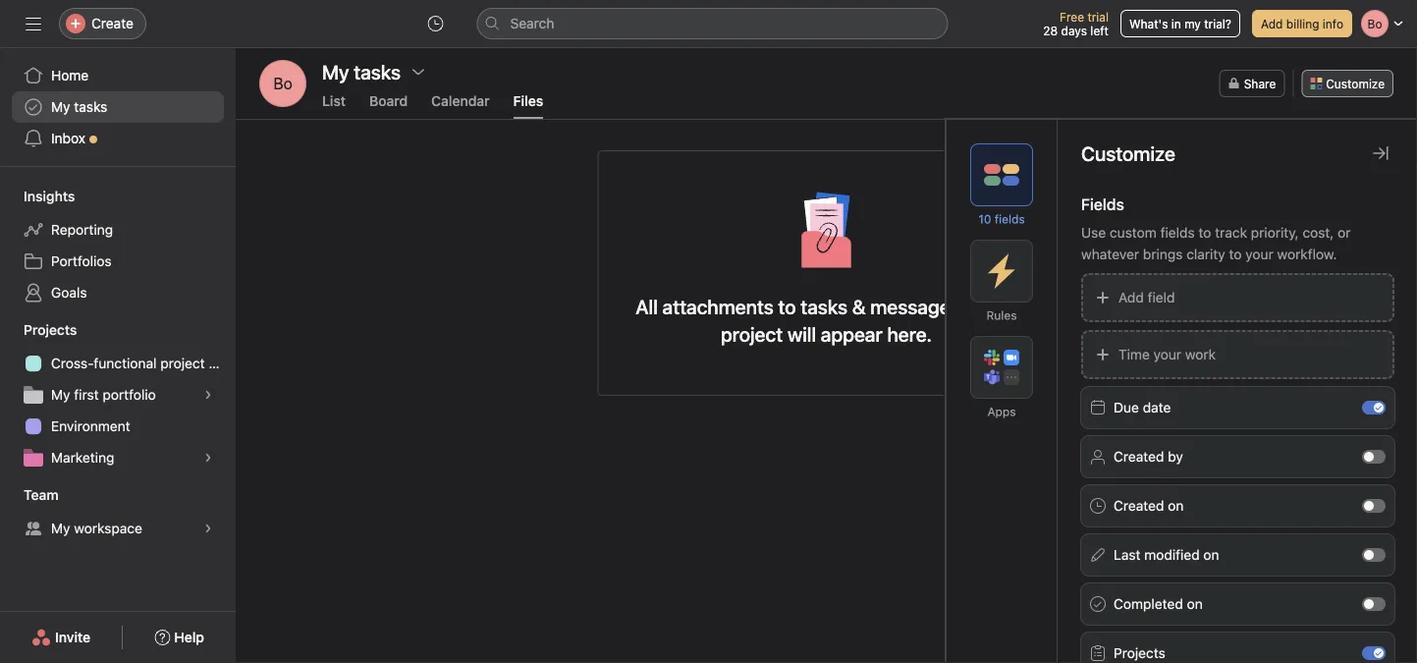 Task type: vqa. For each thing, say whether or not it's contained in the screenshot.
the rightmost "on"
yes



Task type: locate. For each thing, give the bounding box(es) containing it.
add billing info
[[1261, 17, 1344, 30]]

1 vertical spatial on
[[1204, 547, 1220, 563]]

your
[[1246, 246, 1274, 262], [1154, 346, 1182, 362]]

trial
[[1088, 10, 1109, 24]]

calendar link
[[431, 93, 490, 119]]

add field
[[1119, 289, 1175, 305]]

free trial 28 days left
[[1044, 10, 1109, 37]]

workspace
[[74, 520, 142, 536]]

fields
[[1082, 195, 1125, 214]]

tasks left &
[[801, 295, 848, 318]]

project left the plan
[[160, 355, 205, 371]]

0 horizontal spatial project
[[160, 355, 205, 371]]

my inside global 'element'
[[51, 99, 70, 115]]

1 horizontal spatial tasks
[[801, 295, 848, 318]]

project down 'attachments'
[[721, 322, 783, 345]]

to
[[1199, 224, 1212, 241], [1229, 246, 1242, 262], [778, 295, 796, 318]]

use custom fields to track priority, cost, or whatever brings clarity to your workflow.
[[1082, 224, 1351, 262]]

messages
[[871, 295, 960, 318]]

1 vertical spatial in
[[965, 295, 980, 318]]

my inside projects element
[[51, 387, 70, 403]]

cross-functional project plan link
[[12, 348, 236, 379]]

use
[[1082, 224, 1106, 241]]

0 vertical spatial customize
[[1326, 77, 1385, 90]]

appear here.
[[821, 322, 932, 345]]

first
[[74, 387, 99, 403]]

global element
[[0, 48, 236, 166]]

2 vertical spatial on
[[1187, 596, 1203, 612]]

hide sidebar image
[[26, 16, 41, 31]]

switch for completed on
[[1362, 597, 1386, 611]]

on right modified
[[1204, 547, 1220, 563]]

apps
[[988, 405, 1016, 418]]

0 vertical spatial my
[[51, 99, 70, 115]]

1 vertical spatial tasks
[[801, 295, 848, 318]]

on down by
[[1168, 498, 1184, 514]]

tasks
[[74, 99, 107, 115], [801, 295, 848, 318]]

days
[[1061, 24, 1087, 37]]

1 vertical spatial created
[[1114, 498, 1164, 514]]

my
[[1185, 17, 1201, 30]]

2 my from the top
[[51, 387, 70, 403]]

on right completed
[[1187, 596, 1203, 612]]

add billing info button
[[1252, 10, 1353, 37]]

1 my from the top
[[51, 99, 70, 115]]

0 horizontal spatial in
[[965, 295, 980, 318]]

created down created by
[[1114, 498, 1164, 514]]

to down track
[[1229, 246, 1242, 262]]

projects inside dropdown button
[[24, 322, 77, 338]]

last
[[1114, 547, 1141, 563]]

add inside button
[[1119, 289, 1144, 305]]

1 horizontal spatial add
[[1261, 17, 1283, 30]]

1 horizontal spatial to
[[1199, 224, 1212, 241]]

my left the first
[[51, 387, 70, 403]]

to up will
[[778, 295, 796, 318]]

1 horizontal spatial in
[[1172, 17, 1181, 30]]

add left field
[[1119, 289, 1144, 305]]

add for add field
[[1119, 289, 1144, 305]]

1 created from the top
[[1114, 448, 1164, 465]]

2 created from the top
[[1114, 498, 1164, 514]]

modified
[[1145, 547, 1200, 563]]

0 horizontal spatial projects
[[24, 322, 77, 338]]

fields right 10
[[995, 212, 1025, 226]]

in left my
[[1172, 17, 1181, 30]]

by
[[1168, 448, 1184, 465]]

customize button
[[1302, 70, 1394, 97]]

0 vertical spatial created
[[1114, 448, 1164, 465]]

1 horizontal spatial on
[[1187, 596, 1203, 612]]

my up inbox
[[51, 99, 70, 115]]

0 horizontal spatial your
[[1154, 346, 1182, 362]]

insights
[[24, 188, 75, 204]]

my down team
[[51, 520, 70, 536]]

6 switch from the top
[[1362, 646, 1386, 660]]

1 horizontal spatial projects
[[1114, 645, 1166, 661]]

4 switch from the top
[[1362, 548, 1386, 562]]

2 vertical spatial to
[[778, 295, 796, 318]]

0 vertical spatial your
[[1246, 246, 1274, 262]]

projects button
[[0, 320, 77, 340]]

fields up brings
[[1161, 224, 1195, 241]]

workflow.
[[1278, 246, 1337, 262]]

0 horizontal spatial fields
[[995, 212, 1025, 226]]

insights button
[[0, 187, 75, 206]]

rules
[[987, 308, 1017, 322]]

your down priority,
[[1246, 246, 1274, 262]]

add
[[1261, 17, 1283, 30], [1119, 289, 1144, 305]]

completed on
[[1114, 596, 1203, 612]]

customize down info
[[1326, 77, 1385, 90]]

my workspace link
[[12, 513, 224, 544]]

my for my first portfolio
[[51, 387, 70, 403]]

1 horizontal spatial your
[[1246, 246, 1274, 262]]

help button
[[142, 620, 217, 655]]

0 vertical spatial add
[[1261, 17, 1283, 30]]

2 switch from the top
[[1362, 450, 1386, 464]]

your left work at bottom
[[1154, 346, 1182, 362]]

add inside button
[[1261, 17, 1283, 30]]

0 horizontal spatial add
[[1119, 289, 1144, 305]]

1 horizontal spatial fields
[[1161, 224, 1195, 241]]

projects down completed
[[1114, 645, 1166, 661]]

what's in my trial? button
[[1121, 10, 1241, 37]]

switch
[[1362, 401, 1386, 415], [1362, 450, 1386, 464], [1362, 499, 1386, 513], [1362, 548, 1386, 562], [1362, 597, 1386, 611], [1362, 646, 1386, 660]]

left
[[1091, 24, 1109, 37]]

customize
[[1326, 77, 1385, 90], [1082, 141, 1176, 165]]

10
[[979, 212, 992, 226]]

switch for due date
[[1362, 401, 1386, 415]]

0 vertical spatial projects
[[24, 322, 77, 338]]

1 vertical spatial add
[[1119, 289, 1144, 305]]

on
[[1168, 498, 1184, 514], [1204, 547, 1220, 563], [1187, 596, 1203, 612]]

bo button
[[259, 60, 306, 107]]

cost,
[[1303, 224, 1334, 241]]

1 vertical spatial my
[[51, 387, 70, 403]]

my inside teams element
[[51, 520, 70, 536]]

2 vertical spatial my
[[51, 520, 70, 536]]

1 vertical spatial project
[[160, 355, 205, 371]]

all
[[636, 295, 658, 318]]

field
[[1148, 289, 1175, 305]]

trial?
[[1205, 17, 1232, 30]]

0 vertical spatial on
[[1168, 498, 1184, 514]]

0 vertical spatial in
[[1172, 17, 1181, 30]]

projects
[[24, 322, 77, 338], [1114, 645, 1166, 661]]

in
[[1172, 17, 1181, 30], [965, 295, 980, 318]]

teams element
[[0, 477, 236, 548]]

1 vertical spatial customize
[[1082, 141, 1176, 165]]

customize inside customize dropdown button
[[1326, 77, 1385, 90]]

tasks down home
[[74, 99, 107, 115]]

projects up "cross-"
[[24, 322, 77, 338]]

3 switch from the top
[[1362, 499, 1386, 513]]

environment
[[51, 418, 130, 434]]

to up clarity
[[1199, 224, 1212, 241]]

my
[[51, 99, 70, 115], [51, 387, 70, 403], [51, 520, 70, 536]]

0 horizontal spatial tasks
[[74, 99, 107, 115]]

track
[[1215, 224, 1248, 241]]

reporting link
[[12, 214, 224, 246]]

what's in my trial?
[[1130, 17, 1232, 30]]

cross-functional project plan
[[51, 355, 236, 371]]

board link
[[369, 93, 408, 119]]

5 switch from the top
[[1362, 597, 1386, 611]]

add left billing
[[1261, 17, 1283, 30]]

on for completed on
[[1187, 596, 1203, 612]]

search list box
[[477, 8, 948, 39]]

2 horizontal spatial to
[[1229, 246, 1242, 262]]

last modified on
[[1114, 547, 1220, 563]]

1 switch from the top
[[1362, 401, 1386, 415]]

files
[[513, 93, 543, 109]]

3 my from the top
[[51, 520, 70, 536]]

0 vertical spatial tasks
[[74, 99, 107, 115]]

1 vertical spatial your
[[1154, 346, 1182, 362]]

work
[[1185, 346, 1216, 362]]

created left by
[[1114, 448, 1164, 465]]

history image
[[428, 16, 444, 31]]

time your work
[[1119, 346, 1216, 362]]

functional
[[94, 355, 157, 371]]

0 horizontal spatial on
[[1168, 498, 1184, 514]]

list
[[322, 93, 346, 109]]

1 horizontal spatial customize
[[1326, 77, 1385, 90]]

created
[[1114, 448, 1164, 465], [1114, 498, 1164, 514]]

fields
[[995, 212, 1025, 226], [1161, 224, 1195, 241]]

my first portfolio
[[51, 387, 156, 403]]

date
[[1143, 399, 1171, 416]]

0 vertical spatial project
[[721, 322, 783, 345]]

created for created by
[[1114, 448, 1164, 465]]

0 horizontal spatial to
[[778, 295, 796, 318]]

1 horizontal spatial project
[[721, 322, 783, 345]]

in left this
[[965, 295, 980, 318]]

customize up fields
[[1082, 141, 1176, 165]]



Task type: describe. For each thing, give the bounding box(es) containing it.
switch for projects
[[1362, 646, 1386, 660]]

show options image
[[411, 64, 426, 80]]

list link
[[322, 93, 346, 119]]

2 horizontal spatial on
[[1204, 547, 1220, 563]]

0 horizontal spatial customize
[[1082, 141, 1176, 165]]

add for add billing info
[[1261, 17, 1283, 30]]

all attachments to tasks & messages in this project will appear here.
[[636, 295, 1017, 345]]

attachments
[[663, 295, 774, 318]]

priority,
[[1251, 224, 1299, 241]]

board
[[369, 93, 408, 109]]

plan
[[209, 355, 236, 371]]

add field button
[[1082, 273, 1395, 322]]

&
[[852, 295, 866, 318]]

my for my tasks
[[51, 99, 70, 115]]

my workspace
[[51, 520, 142, 536]]

will
[[788, 322, 816, 345]]

share
[[1244, 77, 1276, 90]]

files link
[[513, 93, 543, 119]]

custom
[[1110, 224, 1157, 241]]

or
[[1338, 224, 1351, 241]]

invite button
[[19, 620, 103, 655]]

portfolios link
[[12, 246, 224, 277]]

tasks inside global 'element'
[[74, 99, 107, 115]]

10 fields
[[979, 212, 1025, 226]]

switch for last modified on
[[1362, 548, 1386, 562]]

create button
[[59, 8, 146, 39]]

inbox
[[51, 130, 85, 146]]

whatever
[[1082, 246, 1140, 262]]

my tasks link
[[12, 91, 224, 123]]

28
[[1044, 24, 1058, 37]]

fields inside use custom fields to track priority, cost, or whatever brings clarity to your workflow.
[[1161, 224, 1195, 241]]

your inside use custom fields to track priority, cost, or whatever brings clarity to your workflow.
[[1246, 246, 1274, 262]]

goals link
[[12, 277, 224, 308]]

reporting
[[51, 222, 113, 238]]

0 vertical spatial to
[[1199, 224, 1212, 241]]

marketing
[[51, 449, 114, 466]]

on for created on
[[1168, 498, 1184, 514]]

project inside all attachments to tasks & messages in this project will appear here.
[[721, 322, 783, 345]]

see details, marketing image
[[202, 452, 214, 464]]

help
[[174, 629, 204, 645]]

1 vertical spatial to
[[1229, 246, 1242, 262]]

share button
[[1220, 70, 1285, 97]]

see details, my first portfolio image
[[202, 389, 214, 401]]

free
[[1060, 10, 1084, 24]]

completed
[[1114, 596, 1183, 612]]

team
[[24, 487, 59, 503]]

brings
[[1143, 246, 1183, 262]]

in inside all attachments to tasks & messages in this project will appear here.
[[965, 295, 980, 318]]

invite
[[55, 629, 91, 645]]

search button
[[477, 8, 948, 39]]

see details, my workspace image
[[202, 523, 214, 534]]

search
[[510, 15, 554, 31]]

1 vertical spatial projects
[[1114, 645, 1166, 661]]

my first portfolio link
[[12, 379, 224, 411]]

to inside all attachments to tasks & messages in this project will appear here.
[[778, 295, 796, 318]]

created on
[[1114, 498, 1184, 514]]

goals
[[51, 284, 87, 301]]

created by
[[1114, 448, 1184, 465]]

cross-
[[51, 355, 94, 371]]

portfolio
[[103, 387, 156, 403]]

close details image
[[1373, 145, 1389, 161]]

billing
[[1287, 17, 1320, 30]]

my for my workspace
[[51, 520, 70, 536]]

created for created on
[[1114, 498, 1164, 514]]

switch for created on
[[1362, 499, 1386, 513]]

due
[[1114, 399, 1139, 416]]

create
[[91, 15, 134, 31]]

clarity
[[1187, 246, 1226, 262]]

calendar
[[431, 93, 490, 109]]

environment link
[[12, 411, 224, 442]]

in inside button
[[1172, 17, 1181, 30]]

time your work button
[[1082, 330, 1395, 379]]

my tasks
[[51, 99, 107, 115]]

due date
[[1114, 399, 1171, 416]]

portfolios
[[51, 253, 112, 269]]

bo
[[273, 74, 292, 93]]

this
[[985, 295, 1017, 318]]

what's
[[1130, 17, 1168, 30]]

my tasks
[[322, 60, 401, 83]]

home link
[[12, 60, 224, 91]]

inbox link
[[12, 123, 224, 154]]

marketing link
[[12, 442, 224, 473]]

team button
[[0, 485, 59, 505]]

info
[[1323, 17, 1344, 30]]

home
[[51, 67, 89, 83]]

switch for created by
[[1362, 450, 1386, 464]]

your inside time your work button
[[1154, 346, 1182, 362]]

projects element
[[0, 312, 236, 477]]

tasks inside all attachments to tasks & messages in this project will appear here.
[[801, 295, 848, 318]]

insights element
[[0, 179, 236, 312]]



